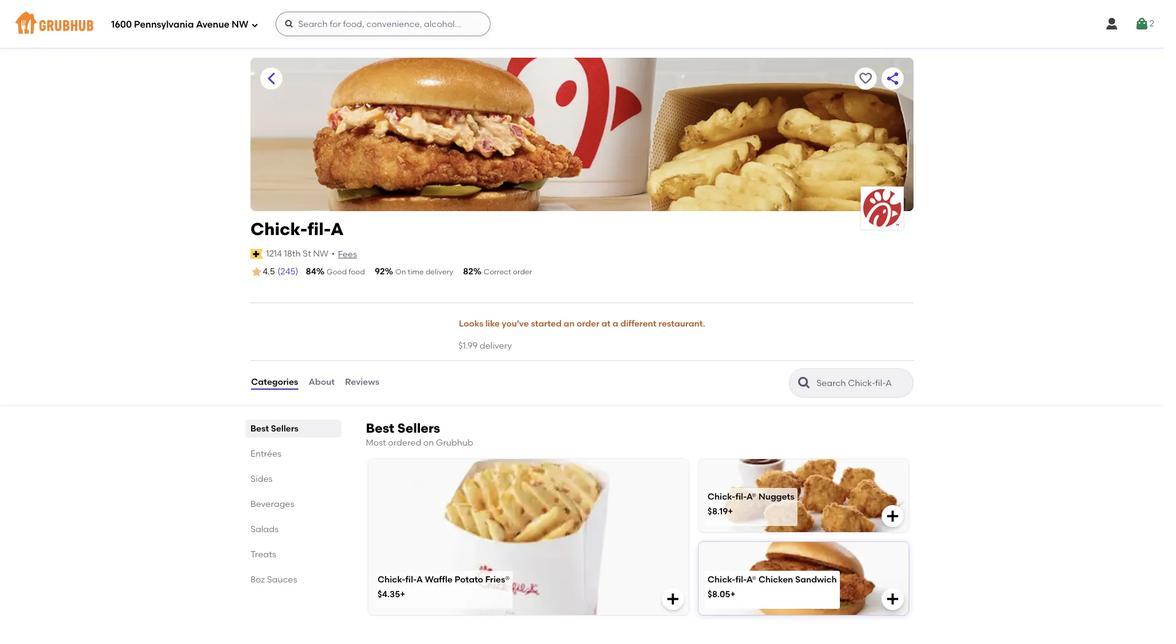 Task type: locate. For each thing, give the bounding box(es) containing it.
18th
[[284, 249, 301, 259]]

+ inside chick-fil-a waffle potato fries® $4.35 +
[[400, 590, 405, 600]]

1 horizontal spatial sellers
[[398, 421, 440, 436]]

fil- inside chick-fil-a® nuggets $8.19 +
[[736, 492, 747, 503]]

fil- left waffle
[[406, 575, 417, 586]]

a® left chicken
[[747, 575, 757, 586]]

a® inside chick-fil-a® chicken sandwich $8.05 +
[[747, 575, 757, 586]]

a left waffle
[[417, 575, 423, 586]]

0 horizontal spatial sellers
[[271, 424, 299, 434]]

nw
[[232, 19, 249, 30], [313, 249, 329, 259]]

delivery right time
[[426, 268, 454, 276]]

chick- up the $4.35
[[378, 575, 406, 586]]

a®
[[747, 492, 757, 503], [747, 575, 757, 586]]

nw right avenue on the top
[[232, 19, 249, 30]]

chick-fil-a® nuggets $8.19 +
[[708, 492, 795, 517]]

a for chick-fil-a waffle potato fries® $4.35 +
[[417, 575, 423, 586]]

beverages
[[251, 499, 294, 510]]

sellers
[[398, 421, 440, 436], [271, 424, 299, 434]]

82
[[463, 267, 474, 277]]

1 horizontal spatial nw
[[313, 249, 329, 259]]

0 horizontal spatial order
[[513, 268, 533, 276]]

1 vertical spatial order
[[577, 319, 600, 329]]

salads tab
[[251, 523, 337, 536]]

fil- up st
[[308, 219, 331, 240]]

entrées
[[251, 449, 282, 459]]

a® inside chick-fil-a® nuggets $8.19 +
[[747, 492, 757, 503]]

best up entrées
[[251, 424, 269, 434]]

$8.19
[[708, 507, 728, 517]]

0 horizontal spatial best
[[251, 424, 269, 434]]

0 horizontal spatial delivery
[[426, 268, 454, 276]]

4.5
[[263, 267, 275, 277]]

time
[[408, 268, 424, 276]]

2 a® from the top
[[747, 575, 757, 586]]

1 vertical spatial a
[[417, 575, 423, 586]]

nw inside main navigation navigation
[[232, 19, 249, 30]]

svg image
[[1105, 17, 1120, 31], [251, 21, 258, 29], [886, 592, 901, 607]]

looks like you've started an order at a different restaurant.
[[459, 319, 706, 329]]

8oz
[[251, 575, 265, 585]]

$4.35
[[378, 590, 400, 600]]

best sellers tab
[[251, 422, 337, 435]]

a up •
[[331, 219, 344, 240]]

main navigation navigation
[[0, 0, 1165, 48]]

fil-
[[308, 219, 331, 240], [736, 492, 747, 503], [406, 575, 417, 586], [736, 575, 747, 586]]

fil- inside chick-fil-a® chicken sandwich $8.05 +
[[736, 575, 747, 586]]

you've
[[502, 319, 529, 329]]

nw left •
[[313, 249, 329, 259]]

order
[[513, 268, 533, 276], [577, 319, 600, 329]]

2 button
[[1135, 13, 1155, 35]]

grubhub
[[436, 438, 474, 448]]

categories button
[[251, 361, 299, 405]]

Search for food, convenience, alcohol... search field
[[276, 12, 491, 36]]

chick- up $8.05
[[708, 575, 736, 586]]

1 horizontal spatial delivery
[[480, 341, 512, 352]]

1214 18th st nw
[[266, 249, 329, 259]]

sellers inside best sellers tab
[[271, 424, 299, 434]]

1 vertical spatial delivery
[[480, 341, 512, 352]]

a inside chick-fil-a waffle potato fries® $4.35 +
[[417, 575, 423, 586]]

chicken
[[759, 575, 794, 586]]

1 horizontal spatial svg image
[[886, 592, 901, 607]]

chick- up $8.19 on the right
[[708, 492, 736, 503]]

chick-fil-a
[[251, 219, 344, 240]]

entrées tab
[[251, 448, 337, 461]]

chick- inside chick-fil-a waffle potato fries® $4.35 +
[[378, 575, 406, 586]]

most
[[366, 438, 386, 448]]

Search Chick-fil-A search field
[[816, 378, 910, 389]]

fil- for chick-fil-a
[[308, 219, 331, 240]]

good food
[[327, 268, 365, 276]]

sauces
[[267, 575, 297, 585]]

on
[[424, 438, 434, 448]]

sides tab
[[251, 473, 337, 486]]

best sellers most ordered on grubhub
[[366, 421, 474, 448]]

fil- left chicken
[[736, 575, 747, 586]]

best inside best sellers most ordered on grubhub
[[366, 421, 395, 436]]

+ inside chick-fil-a® chicken sandwich $8.05 +
[[731, 590, 736, 600]]

sellers inside best sellers most ordered on grubhub
[[398, 421, 440, 436]]

0 horizontal spatial nw
[[232, 19, 249, 30]]

best inside best sellers tab
[[251, 424, 269, 434]]

order right correct
[[513, 268, 533, 276]]

0 horizontal spatial svg image
[[251, 21, 258, 29]]

fil- left nuggets
[[736, 492, 747, 503]]

delivery
[[426, 268, 454, 276], [480, 341, 512, 352]]

sellers up on
[[398, 421, 440, 436]]

looks like you've started an order at a different restaurant. button
[[459, 311, 706, 338]]

+
[[728, 507, 734, 517], [400, 590, 405, 600], [731, 590, 736, 600]]

restaurant.
[[659, 319, 706, 329]]

chick-fil-a waffle potato fries® $4.35 +
[[378, 575, 510, 600]]

1 horizontal spatial best
[[366, 421, 395, 436]]

fries®
[[486, 575, 510, 586]]

0 vertical spatial a
[[331, 219, 344, 240]]

about
[[309, 377, 335, 388]]

best
[[366, 421, 395, 436], [251, 424, 269, 434]]

92
[[375, 267, 385, 277]]

save this restaurant button
[[855, 68, 877, 90]]

a® left nuggets
[[747, 492, 757, 503]]

reviews button
[[345, 361, 380, 405]]

caret left icon image
[[264, 71, 279, 86]]

order left at
[[577, 319, 600, 329]]

chick-
[[251, 219, 308, 240], [708, 492, 736, 503], [378, 575, 406, 586], [708, 575, 736, 586]]

1 vertical spatial a®
[[747, 575, 757, 586]]

1600
[[111, 19, 132, 30]]

0 horizontal spatial a
[[331, 219, 344, 240]]

0 vertical spatial order
[[513, 268, 533, 276]]

sides
[[251, 474, 273, 484]]

sandwich
[[796, 575, 837, 586]]

0 vertical spatial nw
[[232, 19, 249, 30]]

waffle
[[425, 575, 453, 586]]

0 vertical spatial delivery
[[426, 268, 454, 276]]

a
[[613, 319, 619, 329]]

a
[[331, 219, 344, 240], [417, 575, 423, 586]]

delivery down like
[[480, 341, 512, 352]]

1214 18th st nw button
[[266, 247, 329, 261]]

fil- for chick-fil-a waffle potato fries® $4.35 +
[[406, 575, 417, 586]]

nw inside button
[[313, 249, 329, 259]]

chick- inside chick-fil-a® chicken sandwich $8.05 +
[[708, 575, 736, 586]]

$8.05
[[708, 590, 731, 600]]

chick- up 1214
[[251, 219, 308, 240]]

1 vertical spatial nw
[[313, 249, 329, 259]]

• fees
[[332, 249, 357, 260]]

about button
[[308, 361, 335, 405]]

at
[[602, 319, 611, 329]]

food
[[349, 268, 365, 276]]

sellers up entrées tab
[[271, 424, 299, 434]]

1 horizontal spatial a
[[417, 575, 423, 586]]

best sellers
[[251, 424, 299, 434]]

svg image
[[1135, 17, 1150, 31], [284, 19, 294, 29], [886, 509, 901, 524], [666, 592, 680, 607]]

fil- inside chick-fil-a waffle potato fries® $4.35 +
[[406, 575, 417, 586]]

1 horizontal spatial order
[[577, 319, 600, 329]]

0 vertical spatial a®
[[747, 492, 757, 503]]

treats tab
[[251, 548, 337, 561]]

1214
[[266, 249, 282, 259]]

beverages tab
[[251, 498, 337, 511]]

best up most
[[366, 421, 395, 436]]

1 a® from the top
[[747, 492, 757, 503]]

chick- inside chick-fil-a® nuggets $8.19 +
[[708, 492, 736, 503]]

1600 pennsylvania avenue nw
[[111, 19, 249, 30]]



Task type: describe. For each thing, give the bounding box(es) containing it.
best for best sellers
[[251, 424, 269, 434]]

on time delivery
[[396, 268, 454, 276]]

8oz sauces
[[251, 575, 297, 585]]

nuggets
[[759, 492, 795, 503]]

avenue
[[196, 19, 230, 30]]

looks
[[459, 319, 484, 329]]

+ inside chick-fil-a® nuggets $8.19 +
[[728, 507, 734, 517]]

fil- for chick-fil-a® nuggets $8.19 +
[[736, 492, 747, 503]]

st
[[303, 249, 311, 259]]

best for best sellers most ordered on grubhub
[[366, 421, 395, 436]]

ordered
[[388, 438, 422, 448]]

an
[[564, 319, 575, 329]]

fees
[[338, 249, 357, 260]]

sellers for best sellers most ordered on grubhub
[[398, 421, 440, 436]]

2
[[1150, 18, 1155, 29]]

$1.99
[[459, 341, 478, 352]]

chick-fil-a® chicken sandwich $8.05 +
[[708, 575, 837, 600]]

a® for nuggets
[[747, 492, 757, 503]]

reviews
[[345, 377, 380, 388]]

star icon image
[[251, 266, 263, 278]]

correct order
[[484, 268, 533, 276]]

different
[[621, 319, 657, 329]]

8oz sauces tab
[[251, 574, 337, 586]]

chick- for chick-fil-a
[[251, 219, 308, 240]]

share icon image
[[886, 71, 901, 86]]

$1.99 delivery
[[459, 341, 512, 352]]

good
[[327, 268, 347, 276]]

salads
[[251, 524, 279, 535]]

on
[[396, 268, 406, 276]]

started
[[531, 319, 562, 329]]

•
[[332, 249, 335, 259]]

search icon image
[[797, 376, 812, 390]]

84
[[306, 267, 316, 277]]

treats
[[251, 550, 276, 560]]

categories
[[251, 377, 298, 388]]

a for chick-fil-a
[[331, 219, 344, 240]]

correct
[[484, 268, 511, 276]]

(245)
[[278, 267, 299, 277]]

a® for chicken
[[747, 575, 757, 586]]

subscription pass image
[[251, 249, 263, 259]]

svg image inside 2 button
[[1135, 17, 1150, 31]]

chick- for chick-fil-a waffle potato fries® $4.35 +
[[378, 575, 406, 586]]

chick- for chick-fil-a® nuggets $8.19 +
[[708, 492, 736, 503]]

2 horizontal spatial svg image
[[1105, 17, 1120, 31]]

pennsylvania
[[134, 19, 194, 30]]

nw for 1214 18th st nw
[[313, 249, 329, 259]]

like
[[486, 319, 500, 329]]

fil- for chick-fil-a® chicken sandwich $8.05 +
[[736, 575, 747, 586]]

save this restaurant image
[[859, 71, 874, 86]]

sellers for best sellers
[[271, 424, 299, 434]]

chick-fil-a logo image
[[861, 187, 904, 230]]

chick- for chick-fil-a® chicken sandwich $8.05 +
[[708, 575, 736, 586]]

nw for 1600 pennsylvania avenue nw
[[232, 19, 249, 30]]

potato
[[455, 575, 484, 586]]

order inside looks like you've started an order at a different restaurant. button
[[577, 319, 600, 329]]

fees button
[[338, 248, 358, 262]]



Task type: vqa. For each thing, say whether or not it's contained in the screenshot.
Your to the left
no



